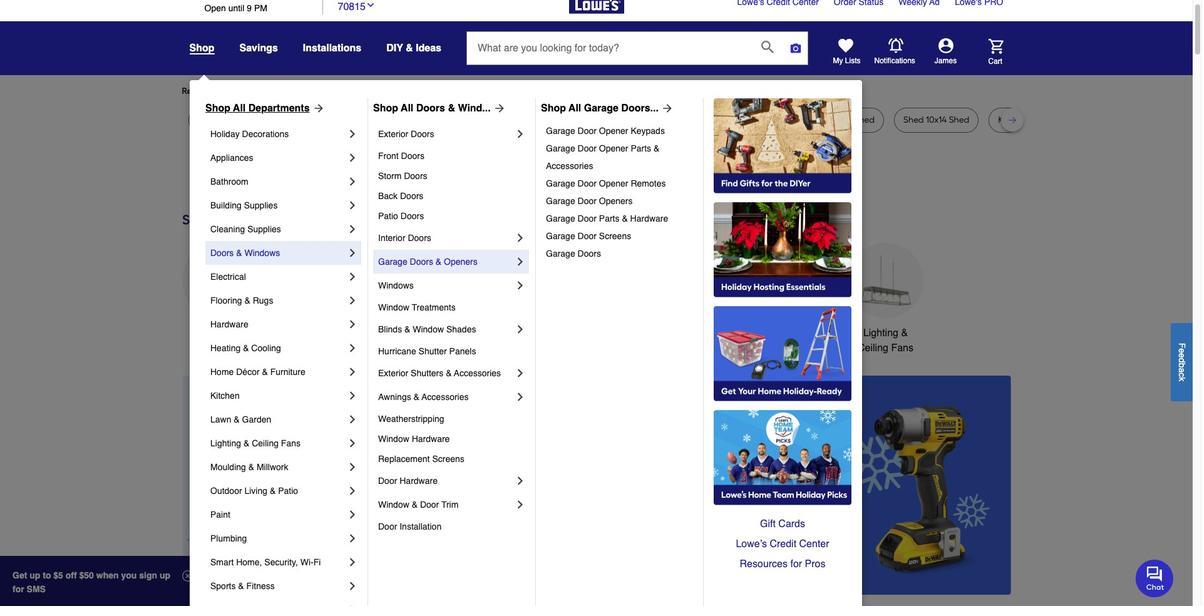 Task type: describe. For each thing, give the bounding box(es) containing it.
supplies for cleaning supplies
[[248, 224, 281, 234]]

appliances link
[[210, 146, 346, 170]]

decorations for holiday
[[242, 129, 289, 139]]

storage
[[795, 115, 826, 125]]

moulding
[[210, 462, 246, 472]]

shop all doors & wind...
[[373, 103, 491, 114]]

holiday
[[210, 129, 240, 139]]

awnings & accessories link
[[378, 385, 514, 409]]

garage for garage door screens
[[546, 231, 576, 241]]

garage door openers
[[546, 196, 633, 206]]

for inside resources for pros link
[[791, 559, 803, 570]]

to
[[43, 571, 51, 581]]

& inside button
[[406, 43, 413, 54]]

$50
[[79, 571, 94, 581]]

garage door parts & hardware link
[[546, 210, 695, 227]]

chevron right image for exterior doors
[[514, 128, 527, 140]]

chevron right image for cleaning supplies
[[346, 223, 359, 236]]

panels
[[450, 346, 476, 356]]

bathroom inside bathroom link
[[210, 177, 249, 187]]

70815
[[338, 1, 366, 12]]

chevron right image for heating & cooling
[[346, 342, 359, 355]]

window up hurricane shutter panels
[[413, 325, 444, 335]]

hardware down replacement screens
[[400, 476, 438, 486]]

holiday decorations
[[210, 129, 289, 139]]

shed for shed outdoor storage
[[736, 115, 757, 125]]

chevron right image for awnings & accessories
[[514, 391, 527, 403]]

0 horizontal spatial openers
[[444, 257, 478, 267]]

my lists link
[[834, 38, 861, 66]]

decorations for christmas
[[383, 343, 437, 354]]

cooling
[[251, 343, 281, 353]]

pm
[[254, 3, 267, 13]]

doors for garage doors & openers
[[410, 257, 433, 267]]

0 horizontal spatial parts
[[599, 214, 620, 224]]

awnings & accessories
[[378, 392, 469, 402]]

door for garage door screens
[[578, 231, 597, 241]]

1 vertical spatial fans
[[281, 439, 301, 449]]

chevron right image for lighting & ceiling fans
[[346, 437, 359, 450]]

chevron right image for holiday decorations
[[346, 128, 359, 140]]

arrow right image
[[310, 102, 325, 115]]

hurricane shutter panels
[[378, 346, 476, 356]]

opener for remotes
[[599, 179, 629, 189]]

center
[[800, 539, 830, 550]]

for inside get up to $5 off $50 when you sign up for sms
[[13, 585, 24, 595]]

chevron right image for electrical
[[346, 271, 359, 283]]

diy
[[387, 43, 403, 54]]

cart button
[[971, 39, 1004, 66]]

bathroom button
[[658, 243, 733, 341]]

chevron right image for home décor & furniture
[[346, 366, 359, 378]]

10x14
[[926, 115, 947, 125]]

chevron right image for flooring & rugs
[[346, 294, 359, 307]]

door for garage door opener remotes
[[578, 179, 597, 189]]

lowe's home improvement logo image
[[569, 0, 624, 29]]

garage for garage doors
[[546, 249, 576, 259]]

chevron right image for plumbing
[[346, 533, 359, 545]]

stick
[[296, 115, 315, 125]]

off
[[66, 571, 77, 581]]

doors for garage doors
[[578, 249, 601, 259]]

chevron right image for hardware
[[346, 318, 359, 331]]

shop for shop all departments
[[205, 103, 231, 114]]

lowe's wishes you and your family a happy hanukkah. image
[[182, 165, 1011, 197]]

doors up interior
[[416, 103, 445, 114]]

you for recommended searches for you
[[296, 86, 311, 96]]

exterior doors link
[[378, 122, 514, 146]]

doors for patio doors
[[401, 211, 424, 221]]

2 up from the left
[[160, 571, 170, 581]]

door for garage door opener keypads
[[578, 126, 597, 136]]

d
[[1178, 358, 1188, 363]]

door installation link
[[378, 517, 527, 537]]

shop all garage doors... link
[[541, 101, 674, 116]]

get your home holiday-ready. image
[[714, 306, 852, 402]]

chevron right image for moulding & millwork
[[346, 461, 359, 474]]

shop all garage doors...
[[541, 103, 659, 114]]

garden
[[242, 415, 271, 425]]

departments
[[249, 103, 310, 114]]

paint
[[210, 510, 230, 520]]

weatherstripping
[[378, 414, 445, 424]]

wind...
[[458, 103, 491, 114]]

replacement screens
[[378, 454, 465, 464]]

chevron right image for paint
[[346, 509, 359, 521]]

garage door opener parts & accessories
[[546, 143, 662, 171]]

& inside button
[[902, 328, 908, 339]]

installation
[[400, 522, 442, 532]]

2 e from the top
[[1178, 353, 1188, 358]]

holiday hosting essentials. image
[[714, 202, 852, 298]]

electrical
[[210, 272, 246, 282]]

chevron down image
[[366, 0, 376, 10]]

get up to $5 off $50 when you sign up for sms
[[13, 571, 170, 595]]

back doors
[[378, 191, 424, 201]]

chevron right image for building supplies
[[346, 199, 359, 212]]

1 horizontal spatial screens
[[599, 231, 632, 241]]

door
[[388, 115, 407, 125]]

outdoor living & patio link
[[210, 479, 346, 503]]

millwork
[[257, 462, 288, 472]]

paint link
[[210, 503, 346, 527]]

chevron right image for garage doors & openers
[[514, 256, 527, 268]]

shop button
[[190, 42, 215, 55]]

all for departments
[[233, 103, 246, 114]]

doors for interior doors
[[408, 233, 432, 243]]

garage door opener keypads link
[[546, 122, 695, 140]]

outdoor
[[759, 115, 793, 125]]

patio doors link
[[378, 206, 527, 226]]

1 up from the left
[[30, 571, 40, 581]]

flooring
[[210, 296, 242, 306]]

heating & cooling link
[[210, 336, 346, 360]]

sports & fitness
[[210, 581, 275, 591]]

heating & cooling
[[210, 343, 281, 353]]

opener for parts
[[599, 143, 629, 153]]

kitchen faucets
[[469, 328, 541, 339]]

window for hardware
[[378, 434, 410, 444]]

rugs
[[253, 296, 273, 306]]

chevron right image for door hardware
[[514, 475, 527, 487]]

chevron right image for blinds & window shades
[[514, 323, 527, 336]]

recommended searches for you heading
[[182, 85, 1011, 98]]

Search Query text field
[[467, 32, 752, 65]]

storm
[[378, 171, 402, 181]]

find gifts for the diyer. image
[[714, 98, 852, 194]]

chevron right image for windows
[[514, 279, 527, 292]]

parts inside garage door opener parts & accessories
[[631, 143, 652, 153]]

cleaning supplies
[[210, 224, 281, 234]]

plumbing link
[[210, 527, 346, 551]]

0 vertical spatial openers
[[599, 196, 633, 206]]

shop all departments link
[[205, 101, 325, 116]]

accessories inside exterior shutters & accessories link
[[454, 368, 501, 378]]

arrow right image for shop all doors & wind...
[[491, 102, 506, 115]]

peel
[[278, 115, 294, 125]]

shop for shop all garage doors...
[[541, 103, 566, 114]]

70815 button
[[338, 0, 376, 14]]

doors down cleaning
[[210, 248, 234, 258]]

back
[[378, 191, 398, 201]]

shop 25 days of deals by category image
[[182, 209, 1011, 230]]

shed for shed
[[855, 115, 875, 125]]

all for doors
[[401, 103, 414, 114]]

up to 50 percent off select tools and accessories. image
[[404, 376, 1011, 595]]

door interior
[[388, 115, 437, 125]]

doors for exterior doors
[[411, 129, 434, 139]]

accessories inside awnings & accessories link
[[422, 392, 469, 402]]

& inside garage door opener parts & accessories
[[654, 143, 660, 153]]

sports
[[210, 581, 236, 591]]

garage door openers link
[[546, 192, 695, 210]]

k
[[1178, 377, 1188, 381]]

more suggestions for you link
[[321, 85, 432, 98]]

doors & windows
[[210, 248, 280, 258]]

garage for garage door opener remotes
[[546, 179, 576, 189]]

hardware down garage door openers link
[[631, 214, 669, 224]]

blinds
[[378, 325, 402, 335]]

installations button
[[303, 37, 362, 60]]

awnings
[[378, 392, 411, 402]]

diy & ideas
[[387, 43, 442, 54]]

smart for smart home, security, wi-fi
[[210, 558, 234, 568]]

sign
[[139, 571, 157, 581]]

doors for back doors
[[400, 191, 424, 201]]

bathroom inside bathroom button
[[674, 328, 717, 339]]

my
[[834, 56, 844, 65]]

shades
[[447, 325, 476, 335]]

25 days of deals. don't miss deals every day. same-day delivery on in-stock orders placed by 2 p m. image
[[182, 376, 384, 595]]

shutter
[[419, 346, 447, 356]]



Task type: locate. For each thing, give the bounding box(es) containing it.
opener down garage door opener keypads link
[[599, 143, 629, 153]]

1 exterior from the top
[[378, 129, 409, 139]]

1 vertical spatial exterior
[[378, 368, 409, 378]]

window & door trim link
[[378, 493, 514, 517]]

smart home, security, wi-fi link
[[210, 551, 346, 574]]

2 opener from the top
[[599, 143, 629, 153]]

0 vertical spatial opener
[[599, 126, 629, 136]]

1 horizontal spatial all
[[401, 103, 414, 114]]

0 vertical spatial screens
[[599, 231, 632, 241]]

0 horizontal spatial windows
[[245, 248, 280, 258]]

chevron right image for interior doors
[[514, 232, 527, 244]]

1 horizontal spatial arrow right image
[[659, 102, 674, 115]]

supplies for building supplies
[[244, 200, 278, 210]]

shop up door
[[373, 103, 398, 114]]

furniture
[[270, 367, 306, 377]]

hardware down "flooring"
[[210, 320, 249, 330]]

1 vertical spatial opener
[[599, 143, 629, 153]]

1 you from the left
[[296, 86, 311, 96]]

you up the shop all doors & wind...
[[407, 86, 422, 96]]

shop up toilet
[[541, 103, 566, 114]]

1 shed from the left
[[736, 115, 757, 125]]

exterior for exterior doors
[[378, 129, 409, 139]]

0 horizontal spatial decorations
[[242, 129, 289, 139]]

exterior for exterior shutters & accessories
[[378, 368, 409, 378]]

opener up garage door openers link
[[599, 179, 629, 189]]

0 vertical spatial decorations
[[242, 129, 289, 139]]

garage for garage door opener parts & accessories
[[546, 143, 576, 153]]

security,
[[265, 558, 298, 568]]

window up the replacement
[[378, 434, 410, 444]]

flooring & rugs
[[210, 296, 273, 306]]

2 exterior from the top
[[378, 368, 409, 378]]

patio up paint link
[[278, 486, 298, 496]]

door down the replacement
[[378, 476, 397, 486]]

chevron right image for kitchen
[[346, 390, 359, 402]]

fi
[[314, 558, 321, 568]]

door up garage door openers
[[578, 179, 597, 189]]

3 all from the left
[[569, 103, 582, 114]]

interior doors link
[[378, 226, 514, 250]]

doors...
[[622, 103, 659, 114]]

0 vertical spatial accessories
[[546, 161, 594, 171]]

window & door trim
[[378, 500, 461, 510]]

parts up garage door screens link
[[599, 214, 620, 224]]

e up d at the bottom of the page
[[1178, 348, 1188, 353]]

electrical link
[[210, 265, 346, 289]]

exterior shutters & accessories
[[378, 368, 501, 378]]

opener for keypads
[[599, 126, 629, 136]]

chevron right image for window & door trim
[[514, 499, 527, 511]]

shed outdoor storage
[[736, 115, 826, 125]]

1 vertical spatial smart
[[210, 558, 234, 568]]

you for more suggestions for you
[[407, 86, 422, 96]]

all
[[233, 103, 246, 114], [401, 103, 414, 114], [569, 103, 582, 114]]

1 horizontal spatial fans
[[892, 343, 914, 354]]

for left pros
[[791, 559, 803, 570]]

james button
[[916, 38, 976, 66]]

smart for smart home
[[763, 328, 790, 339]]

kobalt
[[999, 115, 1025, 125]]

0 vertical spatial home
[[792, 328, 819, 339]]

0 horizontal spatial fans
[[281, 439, 301, 449]]

door up shop 25 days of deals by category image at the top of the page
[[578, 196, 597, 206]]

supplies up cleaning supplies
[[244, 200, 278, 210]]

window up door installation
[[378, 500, 410, 510]]

2 vertical spatial accessories
[[422, 392, 469, 402]]

decorations down christmas
[[383, 343, 437, 354]]

door for garage door opener parts & accessories
[[578, 143, 597, 153]]

peel stick wallpaper
[[278, 115, 359, 125]]

up left to
[[30, 571, 40, 581]]

1 vertical spatial openers
[[444, 257, 478, 267]]

0 horizontal spatial ceiling
[[252, 439, 279, 449]]

wi-
[[300, 558, 314, 568]]

exterior down door
[[378, 129, 409, 139]]

bathroom
[[210, 177, 249, 187], [674, 328, 717, 339]]

doors for storm doors
[[404, 171, 428, 181]]

1 vertical spatial screens
[[433, 454, 465, 464]]

arrow right image inside shop all garage doors... link
[[659, 102, 674, 115]]

chevron right image for outdoor living & patio
[[346, 485, 359, 497]]

shed right 10x14 on the right
[[950, 115, 970, 125]]

1 shop from the left
[[205, 103, 231, 114]]

garage for garage doors & openers
[[378, 257, 408, 267]]

up right sign
[[160, 571, 170, 581]]

0 vertical spatial windows
[[245, 248, 280, 258]]

1 horizontal spatial ceiling
[[858, 343, 889, 354]]

search image
[[762, 41, 774, 53]]

1 vertical spatial bathroom
[[674, 328, 717, 339]]

windows link
[[378, 274, 514, 298]]

3 shop from the left
[[541, 103, 566, 114]]

1 horizontal spatial smart
[[763, 328, 790, 339]]

window for &
[[378, 500, 410, 510]]

chevron right image
[[346, 128, 359, 140], [514, 128, 527, 140], [346, 152, 359, 164], [346, 175, 359, 188], [346, 199, 359, 212], [346, 223, 359, 236], [514, 232, 527, 244], [346, 294, 359, 307], [346, 318, 359, 331], [346, 366, 359, 378], [514, 367, 527, 380], [346, 390, 359, 402], [346, 413, 359, 426], [514, 475, 527, 487], [346, 509, 359, 521], [346, 533, 359, 545], [346, 556, 359, 569], [346, 604, 359, 606]]

1 arrow right image from the left
[[491, 102, 506, 115]]

lowe's home improvement notification center image
[[889, 38, 904, 53]]

door down shop 25 days of deals by category image at the top of the page
[[578, 231, 597, 241]]

chat invite button image
[[1136, 559, 1175, 597]]

supplies inside "cleaning supplies" link
[[248, 224, 281, 234]]

lawn
[[210, 415, 231, 425]]

decorations inside holiday decorations link
[[242, 129, 289, 139]]

1 horizontal spatial lighting
[[864, 328, 899, 339]]

appliances inside button
[[195, 328, 244, 339]]

doors up garage doors & openers
[[408, 233, 432, 243]]

0 vertical spatial appliances
[[210, 153, 253, 163]]

fans
[[892, 343, 914, 354], [281, 439, 301, 449]]

chevron right image for lawn & garden
[[346, 413, 359, 426]]

1 horizontal spatial up
[[160, 571, 170, 581]]

doors up the storm doors
[[401, 151, 425, 161]]

e
[[1178, 348, 1188, 353], [1178, 353, 1188, 358]]

0 horizontal spatial kitchen
[[210, 391, 240, 401]]

screens down window hardware link
[[433, 454, 465, 464]]

0 horizontal spatial up
[[30, 571, 40, 581]]

1 horizontal spatial openers
[[599, 196, 633, 206]]

for down the get
[[13, 585, 24, 595]]

all up door interior
[[401, 103, 414, 114]]

shed
[[736, 115, 757, 125], [855, 115, 875, 125], [904, 115, 924, 125], [950, 115, 970, 125]]

lighting & ceiling fans inside button
[[858, 328, 914, 354]]

door down quikrete
[[578, 126, 597, 136]]

openers up garage door parts & hardware link
[[599, 196, 633, 206]]

hardware link
[[210, 313, 346, 336]]

shed right storage
[[855, 115, 875, 125]]

screens
[[599, 231, 632, 241], [433, 454, 465, 464]]

4 shed from the left
[[950, 115, 970, 125]]

parts
[[631, 143, 652, 153], [599, 214, 620, 224]]

chevron right image for exterior shutters & accessories
[[514, 367, 527, 380]]

2 horizontal spatial all
[[569, 103, 582, 114]]

lowe's home improvement cart image
[[989, 39, 1004, 54]]

faucets
[[506, 328, 541, 339]]

doors for front doors
[[401, 151, 425, 161]]

door up the garage door screens
[[578, 214, 597, 224]]

3 opener from the top
[[599, 179, 629, 189]]

cleaning
[[210, 224, 245, 234]]

chevron right image for smart home, security, wi-fi
[[346, 556, 359, 569]]

moulding & millwork
[[210, 462, 288, 472]]

1 e from the top
[[1178, 348, 1188, 353]]

0 horizontal spatial bathroom
[[210, 177, 249, 187]]

1 vertical spatial parts
[[599, 214, 620, 224]]

lawn mower
[[198, 115, 249, 125]]

2 shop from the left
[[373, 103, 398, 114]]

1 horizontal spatial windows
[[378, 281, 414, 291]]

ideas
[[416, 43, 442, 54]]

window for treatments
[[378, 303, 410, 313]]

1 horizontal spatial decorations
[[383, 343, 437, 354]]

windows up electrical link
[[245, 248, 280, 258]]

0 horizontal spatial smart
[[210, 558, 234, 568]]

lowe's home team holiday picks. image
[[714, 410, 852, 506]]

None search field
[[467, 31, 809, 77]]

accessories
[[546, 161, 594, 171], [454, 368, 501, 378], [422, 392, 469, 402]]

0 vertical spatial ceiling
[[858, 343, 889, 354]]

0 horizontal spatial shop
[[205, 103, 231, 114]]

smart
[[763, 328, 790, 339], [210, 558, 234, 568]]

0 horizontal spatial home
[[210, 367, 234, 377]]

hurricane shutter panels link
[[378, 341, 527, 361]]

0 horizontal spatial screens
[[433, 454, 465, 464]]

get
[[13, 571, 27, 581]]

1 all from the left
[[233, 103, 246, 114]]

0 horizontal spatial lighting
[[210, 439, 241, 449]]

refrigerator
[[466, 115, 514, 125]]

chevron right image for doors & windows
[[346, 247, 359, 259]]

0 vertical spatial bathroom
[[210, 177, 249, 187]]

screens down garage door parts & hardware link
[[599, 231, 632, 241]]

3 shed from the left
[[904, 115, 924, 125]]

fans inside button
[[892, 343, 914, 354]]

1 vertical spatial kitchen
[[210, 391, 240, 401]]

door for garage door parts & hardware
[[578, 214, 597, 224]]

front
[[378, 151, 399, 161]]

kitchen up panels
[[469, 328, 503, 339]]

window up blinds
[[378, 303, 410, 313]]

garage door screens link
[[546, 227, 695, 245]]

for up door
[[394, 86, 405, 96]]

for up "departments" on the left
[[283, 86, 294, 96]]

2 you from the left
[[407, 86, 422, 96]]

door left "trim"
[[420, 500, 439, 510]]

wallpaper
[[317, 115, 359, 125]]

doors down the storm doors
[[400, 191, 424, 201]]

0 horizontal spatial lighting & ceiling fans
[[210, 439, 301, 449]]

home inside smart home button
[[792, 328, 819, 339]]

0 vertical spatial fans
[[892, 343, 914, 354]]

chevron right image for sports & fitness
[[346, 580, 359, 593]]

0 vertical spatial exterior
[[378, 129, 409, 139]]

1 vertical spatial patio
[[278, 486, 298, 496]]

lowe's home improvement lists image
[[839, 38, 854, 53]]

accessories inside garage door opener parts & accessories
[[546, 161, 594, 171]]

shed for shed 10x14 shed
[[904, 115, 924, 125]]

doors down interior doors
[[410, 257, 433, 267]]

doors down the garage door screens
[[578, 249, 601, 259]]

door for garage door openers
[[578, 196, 597, 206]]

quikrete
[[592, 115, 626, 125]]

chevron right image for bathroom
[[346, 175, 359, 188]]

appliances up 'heating'
[[195, 328, 244, 339]]

accessories up weatherstripping link
[[422, 392, 469, 402]]

1 horizontal spatial lighting & ceiling fans
[[858, 328, 914, 354]]

storm doors link
[[378, 166, 527, 186]]

shed left outdoor
[[736, 115, 757, 125]]

2 arrow right image from the left
[[659, 102, 674, 115]]

camera image
[[790, 42, 803, 55]]

all up mower
[[233, 103, 246, 114]]

decorations inside christmas decorations button
[[383, 343, 437, 354]]

garage inside garage door opener parts & accessories
[[546, 143, 576, 153]]

you
[[296, 86, 311, 96], [407, 86, 422, 96]]

home,
[[236, 558, 262, 568]]

garage for garage door openers
[[546, 196, 576, 206]]

0 vertical spatial smart
[[763, 328, 790, 339]]

ceiling inside lighting & ceiling fans button
[[858, 343, 889, 354]]

garage door opener remotes link
[[546, 175, 695, 192]]

for inside the more suggestions for you link
[[394, 86, 405, 96]]

1 horizontal spatial patio
[[378, 211, 398, 221]]

0 horizontal spatial you
[[296, 86, 311, 96]]

patio down the back
[[378, 211, 398, 221]]

credit
[[770, 539, 797, 550]]

supplies
[[244, 200, 278, 210], [248, 224, 281, 234]]

front doors link
[[378, 146, 527, 166]]

1 horizontal spatial shop
[[373, 103, 398, 114]]

arrow right image
[[491, 102, 506, 115], [659, 102, 674, 115]]

shop up lawn mower on the top left of page
[[205, 103, 231, 114]]

door hardware link
[[378, 469, 514, 493]]

patio doors
[[378, 211, 424, 221]]

you up arrow right icon
[[296, 86, 311, 96]]

1 vertical spatial windows
[[378, 281, 414, 291]]

parts down keypads in the right of the page
[[631, 143, 652, 153]]

1 horizontal spatial parts
[[631, 143, 652, 153]]

1 horizontal spatial bathroom
[[674, 328, 717, 339]]

gift cards link
[[714, 514, 852, 534]]

windows up window treatments
[[378, 281, 414, 291]]

shop for shop all doors & wind...
[[373, 103, 398, 114]]

garage for garage door parts & hardware
[[546, 214, 576, 224]]

hardie
[[655, 115, 682, 125]]

sports & fitness link
[[210, 574, 346, 598]]

1 horizontal spatial kitchen
[[469, 328, 503, 339]]

christmas
[[387, 328, 433, 339]]

outdoor living & patio
[[210, 486, 298, 496]]

opener down quikrete
[[599, 126, 629, 136]]

1 vertical spatial lighting & ceiling fans
[[210, 439, 301, 449]]

shed left 10x14 on the right
[[904, 115, 924, 125]]

2 all from the left
[[401, 103, 414, 114]]

doors down "front doors"
[[404, 171, 428, 181]]

kitchen for kitchen faucets
[[469, 328, 503, 339]]

building supplies link
[[210, 194, 346, 217]]

board
[[684, 115, 708, 125]]

lighting inside lighting & ceiling fans
[[864, 328, 899, 339]]

garage
[[584, 103, 619, 114], [546, 126, 576, 136], [546, 143, 576, 153], [546, 179, 576, 189], [546, 196, 576, 206], [546, 214, 576, 224], [546, 231, 576, 241], [546, 249, 576, 259], [378, 257, 408, 267]]

1 vertical spatial home
[[210, 367, 234, 377]]

0 vertical spatial patio
[[378, 211, 398, 221]]

home inside home décor & furniture link
[[210, 367, 234, 377]]

door installation
[[378, 522, 442, 532]]

ceiling inside lighting & ceiling fans link
[[252, 439, 279, 449]]

door down garage door opener keypads
[[578, 143, 597, 153]]

1 vertical spatial appliances
[[195, 328, 244, 339]]

supplies up doors & windows link on the left top of the page
[[248, 224, 281, 234]]

all for garage
[[569, 103, 582, 114]]

accessories down panels
[[454, 368, 501, 378]]

1 vertical spatial supplies
[[248, 224, 281, 234]]

appliances down the holiday
[[210, 153, 253, 163]]

replacement screens link
[[378, 449, 527, 469]]

resources for pros link
[[714, 554, 852, 574]]

1 opener from the top
[[599, 126, 629, 136]]

garage doors link
[[546, 245, 695, 262]]

0 vertical spatial lighting & ceiling fans
[[858, 328, 914, 354]]

1 horizontal spatial you
[[407, 86, 422, 96]]

lowe's
[[736, 539, 767, 550]]

outdoor
[[210, 486, 242, 496]]

a
[[1178, 368, 1188, 373]]

1 horizontal spatial home
[[792, 328, 819, 339]]

decorations down the peel
[[242, 129, 289, 139]]

opener inside garage door opener parts & accessories
[[599, 143, 629, 153]]

kitchen
[[469, 328, 503, 339], [210, 391, 240, 401]]

accessories up garage door openers
[[546, 161, 594, 171]]

door left installation
[[378, 522, 397, 532]]

shop all doors & wind... link
[[373, 101, 506, 116]]

until
[[228, 3, 245, 13]]

2 vertical spatial opener
[[599, 179, 629, 189]]

lowe's credit center link
[[714, 534, 852, 554]]

hardware up replacement screens
[[412, 434, 450, 444]]

2 shed from the left
[[855, 115, 875, 125]]

for
[[283, 86, 294, 96], [394, 86, 405, 96], [791, 559, 803, 570], [13, 585, 24, 595]]

1 vertical spatial ceiling
[[252, 439, 279, 449]]

patio
[[378, 211, 398, 221], [278, 486, 298, 496]]

door inside garage door opener parts & accessories
[[578, 143, 597, 153]]

kitchen up lawn
[[210, 391, 240, 401]]

$5
[[53, 571, 63, 581]]

doors down interior
[[411, 129, 434, 139]]

0 vertical spatial supplies
[[244, 200, 278, 210]]

doors down back doors
[[401, 211, 424, 221]]

garage for garage door opener keypads
[[546, 126, 576, 136]]

0 vertical spatial lighting
[[864, 328, 899, 339]]

2 horizontal spatial shop
[[541, 103, 566, 114]]

arrow right image up keypads in the right of the page
[[659, 102, 674, 115]]

supplies inside building supplies link
[[244, 200, 278, 210]]

christmas decorations
[[383, 328, 437, 354]]

arrow right image for shop all garage doors...
[[659, 102, 674, 115]]

home
[[792, 328, 819, 339], [210, 367, 234, 377]]

e up b
[[1178, 353, 1188, 358]]

all down recommended searches for you heading
[[569, 103, 582, 114]]

window hardware
[[378, 434, 450, 444]]

arrow right image inside shop all doors & wind... link
[[491, 102, 506, 115]]

chevron right image
[[346, 247, 359, 259], [514, 256, 527, 268], [346, 271, 359, 283], [514, 279, 527, 292], [514, 323, 527, 336], [346, 342, 359, 355], [514, 391, 527, 403], [346, 437, 359, 450], [346, 461, 359, 474], [346, 485, 359, 497], [514, 499, 527, 511], [346, 580, 359, 593]]

1 vertical spatial lighting
[[210, 439, 241, 449]]

chevron right image for appliances
[[346, 152, 359, 164]]

arrow right image left toilet
[[491, 102, 506, 115]]

interior
[[378, 233, 406, 243]]

kitchen inside button
[[469, 328, 503, 339]]

remotes
[[631, 179, 666, 189]]

0 horizontal spatial patio
[[278, 486, 298, 496]]

opener
[[599, 126, 629, 136], [599, 143, 629, 153], [599, 179, 629, 189]]

doors inside "link"
[[401, 151, 425, 161]]

installations
[[303, 43, 362, 54]]

1 vertical spatial accessories
[[454, 368, 501, 378]]

0 horizontal spatial all
[[233, 103, 246, 114]]

exterior down hurricane
[[378, 368, 409, 378]]

recommended
[[182, 86, 242, 96]]

kitchen for kitchen
[[210, 391, 240, 401]]

smart inside button
[[763, 328, 790, 339]]

sms
[[27, 585, 46, 595]]

garage door screens
[[546, 231, 632, 241]]

scroll to item #2 element
[[674, 571, 707, 579]]

openers up windows link
[[444, 257, 478, 267]]

storm doors
[[378, 171, 428, 181]]

0 horizontal spatial arrow right image
[[491, 102, 506, 115]]

0 vertical spatial kitchen
[[469, 328, 503, 339]]

0 vertical spatial parts
[[631, 143, 652, 153]]

1 vertical spatial decorations
[[383, 343, 437, 354]]



Task type: vqa. For each thing, say whether or not it's contained in the screenshot.
shed outdoor storage SHED
yes



